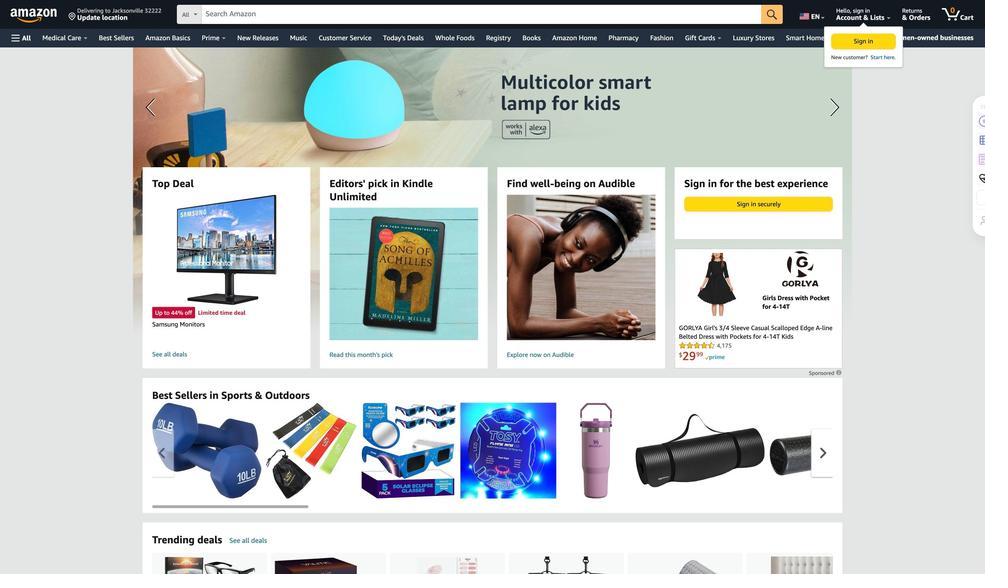Task type: vqa. For each thing, say whether or not it's contained in the screenshot.
List to the top
yes



Task type: locate. For each thing, give the bounding box(es) containing it.
hiearcool universal waterproof case, waterproof phone pouch compatible for iphone 14 13 12 11 pro max xs plus samsung... image
[[528, 557, 606, 575]]

0 vertical spatial list
[[152, 403, 986, 499]]

watch original movie ricky stanicky with prime now on prime video. image
[[530, 47, 986, 335]]

main content
[[0, 47, 986, 575]]

solar eclipse glasses approved 2024 - iso 12312-2:2015(e) & ce certified, 6 pack durable plastic eclipse glasses for... image
[[164, 557, 255, 575]]

navigation navigation
[[0, 0, 986, 72]]

None search field
[[177, 5, 783, 25]]

stanley iceflow stainless steel tumbler with straw, vacuum insulated water bottle for home, office or car, reusable cup... image
[[580, 403, 613, 499]]

2 list from the top
[[152, 553, 986, 575]]

carousel previous slide image
[[159, 448, 165, 459]]

None submit
[[762, 5, 783, 24]]

amazon basics easy grip workout dumbbell, neoprene coated, various sets and weights available image
[[152, 403, 262, 499]]

none submit inside navigation "navigation"
[[762, 5, 783, 24]]

1 vertical spatial list
[[152, 553, 986, 575]]

amazon basics high-density round foam roller for exercise, massage, muscle recovery image
[[770, 426, 900, 476]]

ohora semi cured gel nail strips_ variation2_parent image
[[417, 557, 478, 575]]

list
[[152, 403, 986, 499], [152, 553, 986, 575]]

valitic kojic acid dark spot remover soap bars with vitamin c, retinol, collagen, turmeric - original japanese complex... image
[[275, 558, 383, 575]]



Task type: describe. For each thing, give the bounding box(es) containing it.
solar eclipse glasses approved 2024, (5 pack) ce and iso certified solar eclipse observation glasses, safe shades for... image
[[362, 403, 456, 499]]

amazon basics 1/2-inch extra thick exercise yoga mat image
[[636, 414, 765, 488]]

cgk unlimited 6pc luxury bed sheet sets image
[[772, 557, 838, 575]]

heating pad - electric heating pads - hot heated pad for back pain muscle pain relieve - dry & moist heat option - auto... image
[[632, 560, 740, 575]]

fit simplify resistance loop exercise bands with instruction guide and carry bag, set of 5 image
[[266, 403, 357, 499]]

editors' pick for march in kindle unlimited: the song of achilles by madeline miller image
[[322, 208, 487, 341]]

tosy flying ring - 12 leds, super bright, soft, auto light up, safe, waterproof, lightweight frisbee, cool birthday,... image
[[461, 403, 557, 499]]

1 list from the top
[[152, 403, 986, 499]]

amazon image
[[11, 9, 57, 23]]

samsung monitors image
[[176, 195, 277, 305]]

Search Amazon text field
[[202, 5, 762, 24]]

multicolor smart lamp for kids. works with alexa. image
[[0, 47, 530, 335]]

a woman with headphones listens to audible. image
[[491, 195, 673, 341]]

none search field inside navigation "navigation"
[[177, 5, 783, 25]]



